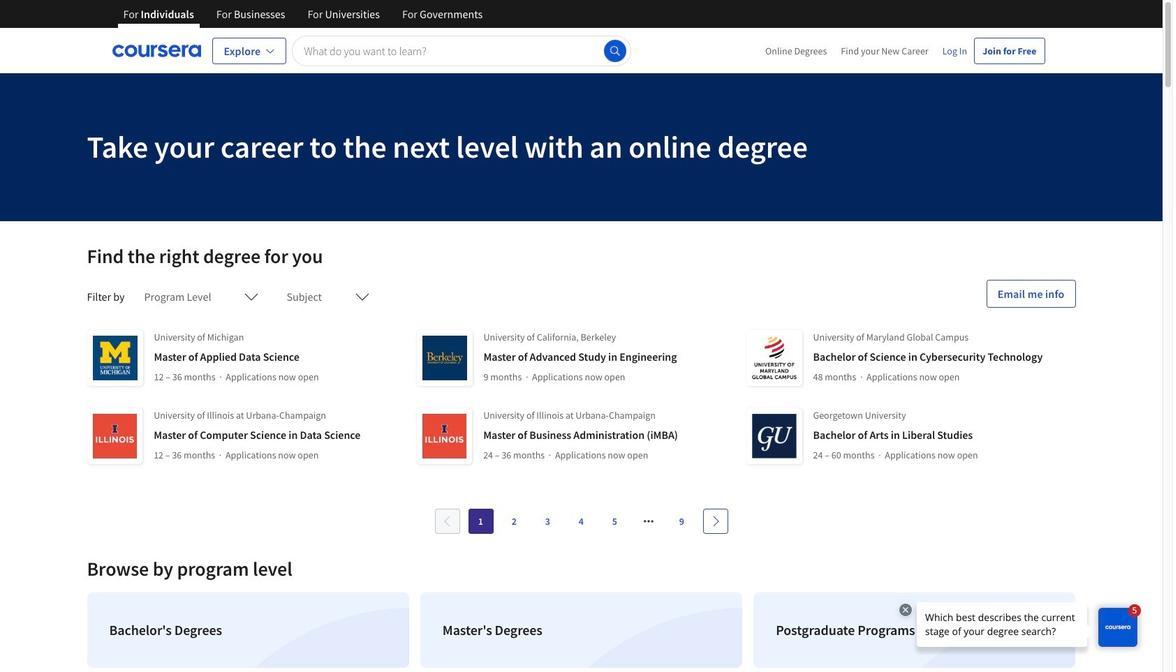 Task type: describe. For each thing, give the bounding box(es) containing it.
1 university of illinois at urbana-champaign image from the left
[[87, 408, 143, 464]]

banner navigation
[[112, 0, 494, 38]]

go to next page image
[[710, 516, 721, 527]]

What do you want to learn? text field
[[292, 35, 631, 66]]

university of maryland global campus image
[[746, 330, 802, 386]]

coursera image
[[112, 39, 201, 62]]



Task type: locate. For each thing, give the bounding box(es) containing it.
georgetown university image
[[746, 408, 802, 464]]

1 horizontal spatial university of illinois at urbana-champaign image
[[417, 408, 472, 464]]

None search field
[[292, 35, 631, 66]]

0 horizontal spatial university of illinois at urbana-champaign image
[[87, 408, 143, 464]]

2 university of illinois at urbana-champaign image from the left
[[417, 408, 472, 464]]

university of illinois at urbana-champaign image
[[87, 408, 143, 464], [417, 408, 472, 464]]

university of michigan image
[[87, 330, 143, 386]]

university of california, berkeley image
[[417, 330, 472, 386]]

list
[[81, 587, 1081, 672]]



Task type: vqa. For each thing, say whether or not it's contained in the screenshot.
1st university of illinois at urbana-champaign image from right
yes



